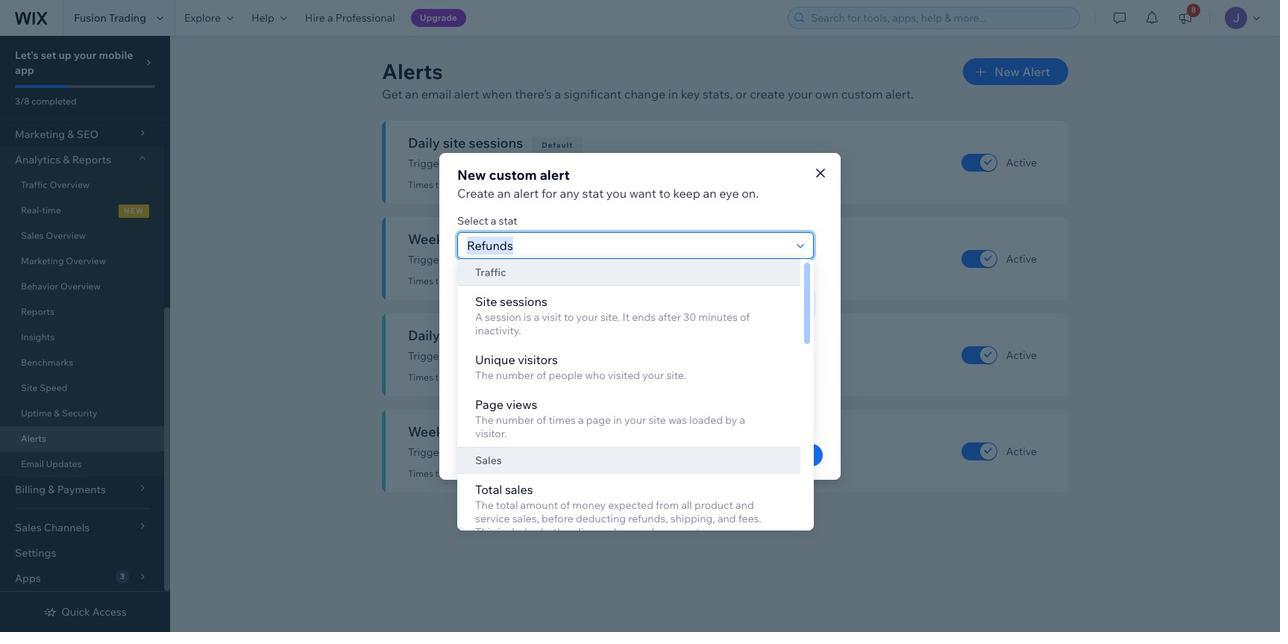 Task type: vqa. For each thing, say whether or not it's contained in the screenshot.
$
yes



Task type: describe. For each thing, give the bounding box(es) containing it.
every
[[491, 272, 518, 285]]

trigger: for daily total sales
[[408, 349, 446, 363]]

save button
[[769, 444, 823, 466]]

triggered: for daily total sales
[[435, 372, 477, 383]]

refunds,
[[629, 512, 668, 525]]

the for total sales
[[475, 499, 494, 512]]

from
[[656, 499, 679, 512]]

trigger: significant change in weekly total sales.
[[408, 446, 639, 459]]

marketing overview link
[[0, 249, 164, 274]]

real-time
[[21, 204, 61, 216]]

up
[[59, 49, 72, 62]]

$
[[506, 354, 513, 369]]

new
[[124, 206, 144, 216]]

payments.
[[657, 525, 708, 539]]

alerts get an email alert when there's a significant change in key stats, or create your own custom alert.
[[382, 58, 914, 102]]

analytics & reports
[[15, 153, 111, 166]]

0 horizontal spatial stat
[[499, 214, 518, 227]]

trigger: significant change in daily site sessions.
[[408, 157, 640, 170]]

number for views
[[496, 413, 534, 427]]

hire a professional link
[[296, 0, 404, 36]]

if there is
[[541, 272, 586, 285]]

weekly for sales
[[551, 446, 585, 459]]

email for alerts
[[422, 87, 452, 102]]

times for daily total sales
[[408, 372, 433, 383]]

new alert button
[[964, 58, 1069, 85]]

save
[[784, 448, 808, 462]]

trigger: for weekly site sessions
[[408, 253, 446, 266]]

8
[[1192, 5, 1197, 15]]

times triggered: never triggered for weekly total sales
[[408, 468, 544, 479]]

a inside site sessions a session is a visit to your site. it ends after 30 minutes of inactivity.
[[534, 310, 540, 324]]

a left day.
[[755, 388, 760, 402]]

change for weekly site sessions
[[501, 253, 537, 266]]

was
[[669, 413, 687, 427]]

benchmarks link
[[0, 350, 164, 375]]

mobile
[[99, 49, 133, 62]]

or
[[736, 87, 748, 102]]

visit
[[542, 310, 562, 324]]

before
[[542, 512, 574, 525]]

is inside site sessions a session is a visit to your site. it ends after 30 minutes of inactivity.
[[524, 310, 532, 324]]

fusion
[[74, 11, 107, 25]]

there's
[[576, 388, 608, 402]]

day.
[[763, 388, 782, 402]]

money
[[573, 499, 606, 512]]

significant for daily total sales
[[448, 349, 499, 363]]

analytics
[[15, 153, 61, 166]]

sales for weekly total sales
[[490, 423, 522, 440]]

you
[[607, 185, 627, 200]]

site. for unique visitors
[[667, 369, 687, 382]]

triggered: for weekly total sales
[[435, 468, 477, 479]]

stats,
[[703, 87, 733, 102]]

1 horizontal spatial when
[[547, 388, 573, 402]]

minutes
[[699, 310, 738, 324]]

& for uptime
[[54, 407, 60, 419]]

marketing overview
[[21, 255, 106, 266]]

default for daily site sessions
[[542, 140, 573, 150]]

alerts for alerts
[[21, 433, 46, 444]]

sales. for daily total sales
[[601, 349, 628, 363]]

daily for sessions
[[551, 157, 574, 170]]

own
[[816, 87, 839, 102]]

uptime
[[21, 407, 52, 419]]

uptime & security
[[21, 407, 97, 419]]

custom inside alerts get an email alert when there's a significant change in key stats, or create your own custom alert.
[[842, 87, 883, 102]]

new for custom
[[458, 166, 486, 183]]

upgrade
[[420, 12, 457, 23]]

and right online
[[598, 525, 617, 539]]

sales for sales
[[475, 454, 502, 467]]

real-
[[21, 204, 42, 216]]

this
[[475, 525, 496, 539]]

quick access button
[[44, 605, 127, 619]]

sales option
[[458, 447, 801, 474]]

alert.
[[886, 87, 914, 102]]

an left eye
[[703, 185, 717, 200]]

If there is field
[[546, 291, 794, 316]]

settings
[[15, 546, 56, 560]]

both
[[541, 525, 564, 539]]

after
[[658, 310, 681, 324]]

inactivity.
[[475, 324, 521, 337]]

sessions for daily site sessions
[[469, 134, 523, 152]]

alert inside alerts get an email alert when there's a significant change in key stats, or create your own custom alert.
[[454, 87, 480, 102]]

insights link
[[0, 325, 164, 350]]

settings link
[[0, 540, 164, 566]]

sales overview
[[21, 230, 86, 241]]

manual
[[619, 525, 655, 539]]

in right $100 in the bottom of the page
[[690, 388, 699, 402]]

triggered for daily total sales
[[504, 372, 544, 383]]

professional
[[336, 11, 395, 25]]

daily site sessions
[[408, 134, 523, 152]]

key
[[681, 87, 700, 102]]

sales for daily total sales
[[475, 327, 507, 344]]

unique visitors the number of people who visited your site.
[[475, 352, 687, 382]]

your inside unique visitors the number of people who visited your site.
[[643, 369, 664, 382]]

triggered for daily site sessions
[[504, 179, 544, 190]]

traffic overview link
[[0, 172, 164, 198]]

of inside unique visitors the number of people who visited your site.
[[537, 369, 547, 382]]

new for alert
[[995, 64, 1020, 79]]

explore
[[184, 11, 221, 25]]

visited
[[608, 369, 640, 382]]

check every
[[458, 272, 518, 285]]

never for daily site sessions
[[479, 179, 502, 190]]

service
[[475, 512, 510, 525]]

visitor.
[[475, 427, 507, 440]]

change for weekly total sales
[[501, 446, 537, 459]]

to inside site sessions a session is a visit to your site. it ends after 30 minutes of inactivity.
[[564, 310, 574, 324]]

sidebar element
[[0, 0, 170, 632]]

you'll get an email when there's more than $100 in refunds in a day.
[[458, 388, 782, 402]]

never for weekly site sessions
[[479, 275, 502, 287]]

quick access
[[61, 605, 127, 619]]

more
[[611, 388, 636, 402]]

there
[[550, 272, 576, 285]]

Number text field
[[463, 349, 501, 374]]

number for visitors
[[496, 369, 534, 382]]

amount
[[521, 499, 558, 512]]

active for weekly total sales
[[1007, 444, 1037, 458]]

2 vertical spatial alert
[[514, 185, 539, 200]]

active for weekly site sessions
[[1007, 252, 1037, 265]]

keep
[[673, 185, 701, 200]]

get
[[382, 87, 403, 102]]

2 horizontal spatial alert
[[540, 166, 570, 183]]

upgrade button
[[411, 9, 466, 27]]

change for daily total sales
[[501, 349, 537, 363]]

security
[[62, 407, 97, 419]]

0 vertical spatial is
[[578, 272, 586, 285]]

app
[[15, 63, 34, 77]]

let's
[[15, 49, 38, 62]]

active for daily total sales
[[1007, 348, 1037, 362]]

reports inside popup button
[[72, 153, 111, 166]]

trigger: for daily site sessions
[[408, 157, 446, 170]]

loaded
[[690, 413, 723, 427]]

trigger: significant change in daily total sales.
[[408, 349, 628, 363]]

never for weekly total sales
[[479, 468, 502, 479]]

traffic for traffic
[[475, 266, 506, 279]]

Search for tools, apps, help & more... field
[[807, 7, 1075, 28]]

and right 'product'
[[736, 499, 754, 512]]

a right the by
[[740, 413, 746, 427]]

a right select
[[491, 214, 497, 227]]

sessions inside site sessions a session is a visit to your site. it ends after 30 minutes of inactivity.
[[500, 294, 548, 309]]

8 button
[[1170, 0, 1202, 36]]

sessions for weekly site sessions
[[484, 231, 538, 248]]

of inside page views the number of times a page in your site was loaded by a visitor.
[[537, 413, 547, 427]]

times
[[549, 413, 576, 427]]

daily for sales
[[551, 349, 574, 363]]

times triggered: never triggered for daily total sales
[[408, 372, 544, 383]]

in up the for
[[540, 157, 548, 170]]



Task type: locate. For each thing, give the bounding box(es) containing it.
1 horizontal spatial site
[[475, 294, 497, 309]]

default for weekly site sessions
[[557, 237, 588, 246]]

0 vertical spatial weekly
[[551, 253, 585, 266]]

number
[[496, 369, 534, 382], [496, 413, 534, 427]]

3 triggered: from the top
[[435, 372, 477, 383]]

0 vertical spatial stat
[[583, 185, 604, 200]]

any
[[560, 185, 580, 200]]

triggered: for weekly site sessions
[[435, 275, 477, 287]]

if
[[541, 272, 548, 285]]

significant down number
[[448, 349, 499, 363]]

sessions.
[[596, 157, 640, 170], [607, 253, 651, 266]]

an right the "get"
[[504, 388, 516, 402]]

1 vertical spatial sales.
[[611, 446, 639, 459]]

total
[[443, 327, 472, 344], [576, 349, 598, 363], [458, 423, 487, 440], [587, 446, 609, 459], [496, 499, 518, 512]]

0 vertical spatial sales
[[475, 327, 507, 344]]

alerts inside alerts get an email alert when there's a significant change in key stats, or create your own custom alert.
[[382, 58, 443, 84]]

0 horizontal spatial is
[[524, 310, 532, 324]]

alerts inside sidebar element
[[21, 433, 46, 444]]

and left fees.
[[718, 512, 736, 525]]

site inside sidebar element
[[21, 382, 38, 393]]

1 vertical spatial to
[[564, 310, 574, 324]]

trigger: significant change in weekly site sessions.
[[408, 253, 651, 266]]

select
[[458, 214, 489, 227]]

1 times triggered: never triggered from the top
[[408, 179, 544, 190]]

4 never from the top
[[479, 468, 502, 479]]

active
[[1007, 156, 1037, 169], [1007, 252, 1037, 265], [1007, 348, 1037, 362], [1007, 444, 1037, 458]]

0 horizontal spatial to
[[564, 310, 574, 324]]

sales. for weekly total sales
[[611, 446, 639, 459]]

in up amount
[[540, 446, 548, 459]]

site for speed
[[21, 382, 38, 393]]

alerts
[[382, 58, 443, 84], [21, 433, 46, 444]]

of inside total sales the total amount of money expected from all product and service sales, before deducting refunds, shipping, and fees. this includes both online and manual payments.
[[561, 499, 570, 512]]

triggered: up total
[[435, 468, 477, 479]]

& inside popup button
[[63, 153, 70, 166]]

is right the there
[[578, 272, 586, 285]]

1 horizontal spatial email
[[518, 388, 545, 402]]

1 weekly from the top
[[408, 231, 455, 248]]

2 trigger: from the top
[[408, 253, 446, 266]]

0 vertical spatial site
[[475, 294, 497, 309]]

of
[[740, 310, 750, 324], [537, 369, 547, 382], [537, 413, 547, 427], [561, 499, 570, 512]]

1 vertical spatial traffic
[[475, 266, 506, 279]]

traffic up check every field
[[475, 266, 506, 279]]

2 daily from the top
[[408, 327, 440, 344]]

triggered: for daily site sessions
[[435, 179, 477, 190]]

2 active from the top
[[1007, 252, 1037, 265]]

significant for weekly site sessions
[[448, 253, 499, 266]]

in inside page views the number of times a page in your site was loaded by a visitor.
[[614, 413, 622, 427]]

when inside alerts get an email alert when there's a significant change in key stats, or create your own custom alert.
[[482, 87, 512, 102]]

1 daily from the top
[[551, 157, 574, 170]]

0 horizontal spatial new
[[458, 166, 486, 183]]

significant
[[564, 87, 622, 102], [448, 157, 499, 170], [448, 253, 499, 266], [448, 349, 499, 363], [448, 446, 499, 459]]

0 vertical spatial when
[[482, 87, 512, 102]]

new inside "button"
[[995, 64, 1020, 79]]

traffic for traffic overview
[[21, 179, 48, 190]]

triggered: up check every field
[[435, 275, 477, 287]]

trigger: down weekly site sessions
[[408, 253, 446, 266]]

0 vertical spatial weekly
[[408, 231, 455, 248]]

unique
[[475, 352, 515, 367]]

sessions. for daily site sessions
[[596, 157, 640, 170]]

includes
[[498, 525, 539, 539]]

times for daily site sessions
[[408, 179, 433, 190]]

of left money
[[561, 499, 570, 512]]

never
[[479, 179, 502, 190], [479, 275, 502, 287], [479, 372, 502, 383], [479, 468, 502, 479]]

0 horizontal spatial traffic
[[21, 179, 48, 190]]

overview for behavior overview
[[60, 281, 101, 292]]

1 vertical spatial daily
[[408, 327, 440, 344]]

1 vertical spatial site.
[[667, 369, 687, 382]]

daily for daily site sessions
[[408, 134, 440, 152]]

times for weekly total sales
[[408, 468, 433, 479]]

the inside unique visitors the number of people who visited your site.
[[475, 369, 494, 382]]

an right create
[[498, 185, 511, 200]]

your up "than"
[[643, 369, 664, 382]]

in
[[669, 87, 679, 102], [540, 157, 548, 170], [540, 253, 548, 266], [540, 349, 548, 363], [690, 388, 699, 402], [744, 388, 752, 402], [614, 413, 622, 427], [540, 446, 548, 459]]

custom right own
[[842, 87, 883, 102]]

2 never from the top
[[479, 275, 502, 287]]

3 active from the top
[[1007, 348, 1037, 362]]

reports link
[[0, 299, 164, 325]]

expected
[[608, 499, 654, 512]]

3 the from the top
[[475, 499, 494, 512]]

2 vertical spatial default
[[541, 429, 572, 439]]

is left visit
[[524, 310, 532, 324]]

2 weekly from the top
[[408, 423, 455, 440]]

triggered down trigger: significant change in weekly total sales.
[[504, 468, 544, 479]]

to right visit
[[564, 310, 574, 324]]

& right uptime
[[54, 407, 60, 419]]

1 horizontal spatial alerts
[[382, 58, 443, 84]]

1 active from the top
[[1007, 156, 1037, 169]]

never for daily total sales
[[479, 372, 502, 383]]

1 triggered from the top
[[504, 179, 544, 190]]

0 horizontal spatial email
[[422, 87, 452, 102]]

& up traffic overview
[[63, 153, 70, 166]]

number
[[458, 330, 498, 344]]

triggered
[[504, 179, 544, 190], [504, 275, 544, 287], [504, 372, 544, 383], [504, 468, 544, 479]]

fusion trading
[[74, 11, 146, 25]]

new left alert
[[995, 64, 1020, 79]]

let's set up your mobile app
[[15, 49, 133, 77]]

times down weekly total sales
[[408, 468, 433, 479]]

fees.
[[739, 512, 762, 525]]

email updates link
[[0, 452, 164, 477]]

sales up trigger: significant change in weekly total sales.
[[490, 423, 522, 440]]

0 vertical spatial email
[[422, 87, 452, 102]]

0 vertical spatial reports
[[72, 153, 111, 166]]

1 horizontal spatial traffic
[[475, 266, 506, 279]]

daily
[[551, 157, 574, 170], [551, 349, 574, 363]]

active for daily site sessions
[[1007, 156, 1037, 169]]

sales inside option
[[475, 454, 502, 467]]

number down views
[[496, 413, 534, 427]]

the for page views
[[475, 413, 494, 427]]

Check every field
[[463, 291, 506, 316]]

site. up $100 in the bottom of the page
[[667, 369, 687, 382]]

alert up 'daily site sessions'
[[454, 87, 480, 102]]

times left create
[[408, 179, 433, 190]]

an inside alerts get an email alert when there's a significant change in key stats, or create your own custom alert.
[[405, 87, 419, 102]]

daily for daily total sales
[[408, 327, 440, 344]]

alerts up the get
[[382, 58, 443, 84]]

stat right any
[[583, 185, 604, 200]]

sales. up visited
[[601, 349, 628, 363]]

1 number from the top
[[496, 369, 534, 382]]

overview for sales overview
[[46, 230, 86, 241]]

sales down a
[[475, 327, 507, 344]]

0 vertical spatial traffic
[[21, 179, 48, 190]]

an
[[405, 87, 419, 102], [498, 185, 511, 200], [703, 185, 717, 200], [504, 388, 516, 402]]

sessions. up you
[[596, 157, 640, 170]]

site speed link
[[0, 375, 164, 401]]

for
[[542, 185, 557, 200]]

you'll
[[458, 388, 483, 402]]

1 vertical spatial email
[[518, 388, 545, 402]]

site for sessions
[[475, 294, 497, 309]]

1 never from the top
[[479, 179, 502, 190]]

get
[[485, 388, 502, 402]]

never up check every field
[[479, 275, 502, 287]]

email updates
[[21, 458, 82, 469]]

1 triggered: from the top
[[435, 179, 477, 190]]

an right the get
[[405, 87, 419, 102]]

1 vertical spatial sessions
[[484, 231, 538, 248]]

0 horizontal spatial alert
[[454, 87, 480, 102]]

number down trigger: significant change in daily total sales.
[[496, 369, 534, 382]]

alert
[[1023, 64, 1051, 79]]

to right the want
[[659, 185, 671, 200]]

views
[[506, 397, 538, 412]]

0 vertical spatial the
[[475, 369, 494, 382]]

site left speed
[[21, 382, 38, 393]]

overview down sales overview link
[[66, 255, 106, 266]]

total inside total sales the total amount of money expected from all product and service sales, before deducting refunds, shipping, and fees. this includes both online and manual payments.
[[496, 499, 518, 512]]

change
[[625, 87, 666, 102], [501, 157, 537, 170], [501, 253, 537, 266], [501, 349, 537, 363], [501, 446, 537, 459]]

significant right there's
[[564, 87, 622, 102]]

site. inside site sessions a session is a visit to your site. it ends after 30 minutes of inactivity.
[[601, 310, 621, 324]]

of right minutes
[[740, 310, 750, 324]]

1 vertical spatial weekly
[[551, 446, 585, 459]]

overview down the marketing overview link
[[60, 281, 101, 292]]

completed
[[32, 96, 76, 107]]

your inside alerts get an email alert when there's a significant change in key stats, or create your own custom alert.
[[788, 87, 813, 102]]

sessions up trigger: significant change in weekly site sessions.
[[484, 231, 538, 248]]

1 vertical spatial sessions.
[[607, 253, 651, 266]]

traffic option
[[458, 259, 801, 286]]

email for you'll
[[518, 388, 545, 402]]

weekly for weekly site sessions
[[408, 231, 455, 248]]

triggered down trigger: significant change in weekly site sessions.
[[504, 275, 544, 287]]

1 horizontal spatial alert
[[514, 185, 539, 200]]

daily up people at the bottom left
[[551, 349, 574, 363]]

2 daily from the top
[[551, 349, 574, 363]]

list box containing site sessions
[[458, 259, 814, 546]]

0 horizontal spatial custom
[[489, 166, 537, 183]]

custom up create
[[489, 166, 537, 183]]

2 vertical spatial the
[[475, 499, 494, 512]]

email
[[422, 87, 452, 102], [518, 388, 545, 402]]

your down more
[[625, 413, 646, 427]]

in up if at left
[[540, 253, 548, 266]]

trigger: for weekly total sales
[[408, 446, 446, 459]]

sales inside total sales the total amount of money expected from all product and service sales, before deducting refunds, shipping, and fees. this includes both online and manual payments.
[[505, 482, 533, 497]]

2 weekly from the top
[[551, 446, 585, 459]]

0 vertical spatial daily
[[408, 134, 440, 152]]

sessions. up the 'it'
[[607, 253, 651, 266]]

1 horizontal spatial new
[[995, 64, 1020, 79]]

0 horizontal spatial alerts
[[21, 433, 46, 444]]

traffic inside sidebar element
[[21, 179, 48, 190]]

email
[[21, 458, 44, 469]]

times for weekly site sessions
[[408, 275, 433, 287]]

0 horizontal spatial reports
[[21, 306, 54, 317]]

1 vertical spatial reports
[[21, 306, 54, 317]]

product
[[695, 499, 734, 512]]

1 vertical spatial new
[[458, 166, 486, 183]]

there's
[[515, 87, 552, 102]]

on.
[[742, 185, 759, 200]]

change down 'inactivity.'
[[501, 349, 537, 363]]

0 horizontal spatial sales
[[21, 230, 44, 241]]

4 times from the top
[[408, 468, 433, 479]]

0 vertical spatial default
[[542, 140, 573, 150]]

the down unique
[[475, 369, 494, 382]]

1 horizontal spatial is
[[578, 272, 586, 285]]

1 vertical spatial alert
[[540, 166, 570, 183]]

1 weekly from the top
[[551, 253, 585, 266]]

hire
[[305, 11, 325, 25]]

new alert
[[995, 64, 1051, 79]]

1 vertical spatial custom
[[489, 166, 537, 183]]

default for weekly total sales
[[541, 429, 572, 439]]

email right the get
[[422, 87, 452, 102]]

1 horizontal spatial stat
[[583, 185, 604, 200]]

visitors
[[518, 352, 558, 367]]

significant down 'daily site sessions'
[[448, 157, 499, 170]]

sales down real- on the top left
[[21, 230, 44, 241]]

& for analytics
[[63, 153, 70, 166]]

change inside alerts get an email alert when there's a significant change in key stats, or create your own custom alert.
[[625, 87, 666, 102]]

2 vertical spatial sales
[[505, 482, 533, 497]]

sales. down page views the number of times a page in your site was loaded by a visitor.
[[611, 446, 639, 459]]

site. for site sessions
[[601, 310, 621, 324]]

2 triggered from the top
[[504, 275, 544, 287]]

significant for weekly total sales
[[448, 446, 499, 459]]

traffic down analytics
[[21, 179, 48, 190]]

site
[[475, 294, 497, 309], [21, 382, 38, 393]]

0 vertical spatial new
[[995, 64, 1020, 79]]

behavior overview link
[[0, 274, 164, 299]]

reports up insights
[[21, 306, 54, 317]]

4 times triggered: never triggered from the top
[[408, 468, 544, 479]]

3 never from the top
[[479, 372, 502, 383]]

3/8 completed
[[15, 96, 76, 107]]

behavior
[[21, 281, 58, 292]]

2 the from the top
[[475, 413, 494, 427]]

2 number from the top
[[496, 413, 534, 427]]

sales for sales overview
[[21, 230, 44, 241]]

of inside site sessions a session is a visit to your site. it ends after 30 minutes of inactivity.
[[740, 310, 750, 324]]

alert
[[454, 87, 480, 102], [540, 166, 570, 183], [514, 185, 539, 200]]

to
[[659, 185, 671, 200], [564, 310, 574, 324]]

significant down weekly total sales
[[448, 446, 499, 459]]

1 horizontal spatial to
[[659, 185, 671, 200]]

site inside site sessions a session is a visit to your site. it ends after 30 minutes of inactivity.
[[475, 294, 497, 309]]

analytics & reports button
[[0, 147, 164, 172]]

your inside page views the number of times a page in your site was loaded by a visitor.
[[625, 413, 646, 427]]

in inside alerts get an email alert when there's a significant change in key stats, or create your own custom alert.
[[669, 87, 679, 102]]

in left key
[[669, 87, 679, 102]]

1 horizontal spatial site.
[[667, 369, 687, 382]]

1 horizontal spatial sales
[[475, 454, 502, 467]]

$100
[[663, 388, 687, 402]]

trigger: down weekly total sales
[[408, 446, 446, 459]]

your left own
[[788, 87, 813, 102]]

weekly for weekly total sales
[[408, 423, 455, 440]]

weekly
[[551, 253, 585, 266], [551, 446, 585, 459]]

1 vertical spatial &
[[54, 407, 60, 419]]

sales.
[[601, 349, 628, 363], [611, 446, 639, 459]]

triggered down trigger: significant change in daily site sessions.
[[504, 179, 544, 190]]

1 vertical spatial number
[[496, 413, 534, 427]]

total sales the total amount of money expected from all product and service sales, before deducting refunds, shipping, and fees. this includes both online and manual payments.
[[475, 482, 762, 539]]

a left page
[[578, 413, 584, 427]]

triggered: up select
[[435, 179, 477, 190]]

site.
[[601, 310, 621, 324], [667, 369, 687, 382]]

Select a stat field
[[463, 232, 793, 258]]

3 trigger: from the top
[[408, 349, 446, 363]]

quick
[[61, 605, 90, 619]]

significant for daily site sessions
[[448, 157, 499, 170]]

select a stat
[[458, 214, 518, 227]]

times triggered: never triggered
[[408, 179, 544, 190], [408, 275, 544, 287], [408, 372, 544, 383], [408, 468, 544, 479]]

1 times from the top
[[408, 179, 433, 190]]

1 trigger: from the top
[[408, 157, 446, 170]]

site inside page views the number of times a page in your site was loaded by a visitor.
[[649, 413, 666, 427]]

your inside let's set up your mobile app
[[74, 49, 96, 62]]

the down page
[[475, 413, 494, 427]]

0 vertical spatial sales
[[21, 230, 44, 241]]

1 vertical spatial the
[[475, 413, 494, 427]]

new up create
[[458, 166, 486, 183]]

default
[[542, 140, 573, 150], [557, 237, 588, 246], [541, 429, 572, 439]]

weekly for sessions
[[551, 253, 585, 266]]

2 vertical spatial sessions
[[500, 294, 548, 309]]

in right $
[[540, 349, 548, 363]]

0 vertical spatial alerts
[[382, 58, 443, 84]]

1 the from the top
[[475, 369, 494, 382]]

2 times from the top
[[408, 275, 433, 287]]

0 vertical spatial daily
[[551, 157, 574, 170]]

the inside total sales the total amount of money expected from all product and service sales, before deducting refunds, shipping, and fees. this includes both online and manual payments.
[[475, 499, 494, 512]]

triggered: up you'll
[[435, 372, 477, 383]]

0 vertical spatial number
[[496, 369, 534, 382]]

stat
[[583, 185, 604, 200], [499, 214, 518, 227]]

significant inside alerts get an email alert when there's a significant change in key stats, or create your own custom alert.
[[564, 87, 622, 102]]

number inside page views the number of times a page in your site was loaded by a visitor.
[[496, 413, 534, 427]]

trigger:
[[408, 157, 446, 170], [408, 253, 446, 266], [408, 349, 446, 363], [408, 446, 446, 459]]

4 triggered from the top
[[504, 468, 544, 479]]

triggered for weekly site sessions
[[504, 275, 544, 287]]

to inside new custom alert create an alert for any stat you want to keep an eye on.
[[659, 185, 671, 200]]

stat inside new custom alert create an alert for any stat you want to keep an eye on.
[[583, 185, 604, 200]]

0 vertical spatial sessions
[[469, 134, 523, 152]]

sessions. for weekly site sessions
[[607, 253, 651, 266]]

1 daily from the top
[[408, 134, 440, 152]]

1 vertical spatial is
[[524, 310, 532, 324]]

3/8
[[15, 96, 30, 107]]

0 vertical spatial sessions.
[[596, 157, 640, 170]]

sales,
[[512, 512, 540, 525]]

by
[[726, 413, 738, 427]]

3 triggered from the top
[[504, 372, 544, 383]]

0 horizontal spatial site
[[21, 382, 38, 393]]

alerts up email
[[21, 433, 46, 444]]

when
[[482, 87, 512, 102], [547, 388, 573, 402]]

updates
[[46, 458, 82, 469]]

overview for traffic overview
[[50, 179, 90, 190]]

change for daily site sessions
[[501, 157, 537, 170]]

1 horizontal spatial reports
[[72, 153, 111, 166]]

default up if there is
[[557, 237, 588, 246]]

site sessions a session is a visit to your site. it ends after 30 minutes of inactivity.
[[475, 294, 750, 337]]

4 active from the top
[[1007, 444, 1037, 458]]

significant up the check
[[448, 253, 499, 266]]

0 horizontal spatial &
[[54, 407, 60, 419]]

alert left the for
[[514, 185, 539, 200]]

0 vertical spatial custom
[[842, 87, 883, 102]]

your inside site sessions a session is a visit to your site. it ends after 30 minutes of inactivity.
[[577, 310, 598, 324]]

1 horizontal spatial &
[[63, 153, 70, 166]]

0 vertical spatial &
[[63, 153, 70, 166]]

change down 'daily site sessions'
[[501, 157, 537, 170]]

access
[[92, 605, 127, 619]]

marketing
[[21, 255, 64, 266]]

weekly down times
[[551, 446, 585, 459]]

sales down visitor.
[[475, 454, 502, 467]]

sales up amount
[[505, 482, 533, 497]]

change up every
[[501, 253, 537, 266]]

cancel
[[713, 448, 747, 462]]

benchmarks
[[21, 357, 73, 368]]

overview for marketing overview
[[66, 255, 106, 266]]

sales
[[21, 230, 44, 241], [475, 454, 502, 467]]

1 horizontal spatial custom
[[842, 87, 883, 102]]

site. inside unique visitors the number of people who visited your site.
[[667, 369, 687, 382]]

a inside alerts get an email alert when there's a significant change in key stats, or create your own custom alert.
[[555, 87, 561, 102]]

daily up any
[[551, 157, 574, 170]]

your right up
[[74, 49, 96, 62]]

create
[[458, 185, 495, 200]]

alerts for alerts get an email alert when there's a significant change in key stats, or create your own custom alert.
[[382, 58, 443, 84]]

0 horizontal spatial when
[[482, 87, 512, 102]]

email inside alerts get an email alert when there's a significant change in key stats, or create your own custom alert.
[[422, 87, 452, 102]]

ends
[[632, 310, 656, 324]]

sales inside sidebar element
[[21, 230, 44, 241]]

1 vertical spatial alerts
[[21, 433, 46, 444]]

site. left the 'it'
[[601, 310, 621, 324]]

1 vertical spatial default
[[557, 237, 588, 246]]

the for unique visitors
[[475, 369, 494, 382]]

a right there's
[[555, 87, 561, 102]]

1 vertical spatial stat
[[499, 214, 518, 227]]

1 vertical spatial daily
[[551, 349, 574, 363]]

number inside unique visitors the number of people who visited your site.
[[496, 369, 534, 382]]

times triggered: never triggered up check every field
[[408, 275, 544, 287]]

custom
[[842, 87, 883, 102], [489, 166, 537, 183]]

3 times triggered: never triggered from the top
[[408, 372, 544, 383]]

never up total
[[479, 468, 502, 479]]

0 vertical spatial alert
[[454, 87, 480, 102]]

the down total
[[475, 499, 494, 512]]

custom inside new custom alert create an alert for any stat you want to keep an eye on.
[[489, 166, 537, 183]]

sessions up trigger: significant change in daily site sessions.
[[469, 134, 523, 152]]

0 vertical spatial site.
[[601, 310, 621, 324]]

help button
[[243, 0, 296, 36]]

change left key
[[625, 87, 666, 102]]

sessions up session at left
[[500, 294, 548, 309]]

change down visitor.
[[501, 446, 537, 459]]

of left times
[[537, 413, 547, 427]]

times left the check
[[408, 275, 433, 287]]

triggered for weekly total sales
[[504, 468, 544, 479]]

speed
[[40, 382, 67, 393]]

in right page
[[614, 413, 622, 427]]

reports up traffic overview link at the left top of the page
[[72, 153, 111, 166]]

2 times triggered: never triggered from the top
[[408, 275, 544, 287]]

times triggered: never triggered for weekly site sessions
[[408, 275, 544, 287]]

1 vertical spatial when
[[547, 388, 573, 402]]

in left day.
[[744, 388, 752, 402]]

times
[[408, 179, 433, 190], [408, 275, 433, 287], [408, 372, 433, 383], [408, 468, 433, 479]]

weekly total sales
[[408, 423, 522, 440]]

4 triggered: from the top
[[435, 468, 477, 479]]

traffic inside option
[[475, 266, 506, 279]]

3 times from the top
[[408, 372, 433, 383]]

1 vertical spatial weekly
[[408, 423, 455, 440]]

2 triggered: from the top
[[435, 275, 477, 287]]

0 horizontal spatial site.
[[601, 310, 621, 324]]

list box
[[458, 259, 814, 546]]

0 vertical spatial sales.
[[601, 349, 628, 363]]

new inside new custom alert create an alert for any stat you want to keep an eye on.
[[458, 166, 486, 183]]

insights
[[21, 331, 55, 343]]

the inside page views the number of times a page in your site was loaded by a visitor.
[[475, 413, 494, 427]]

1 vertical spatial sales
[[475, 454, 502, 467]]

0 vertical spatial to
[[659, 185, 671, 200]]

overview down analytics & reports
[[50, 179, 90, 190]]

page
[[586, 413, 611, 427]]

a right hire
[[328, 11, 333, 25]]

deducting
[[576, 512, 626, 525]]

1 vertical spatial sales
[[490, 423, 522, 440]]

times triggered: never triggered for daily site sessions
[[408, 179, 544, 190]]

1 vertical spatial site
[[21, 382, 38, 393]]

4 trigger: from the top
[[408, 446, 446, 459]]

weekly up if there is
[[551, 253, 585, 266]]

never up the "get"
[[479, 372, 502, 383]]

stat right select
[[499, 214, 518, 227]]



